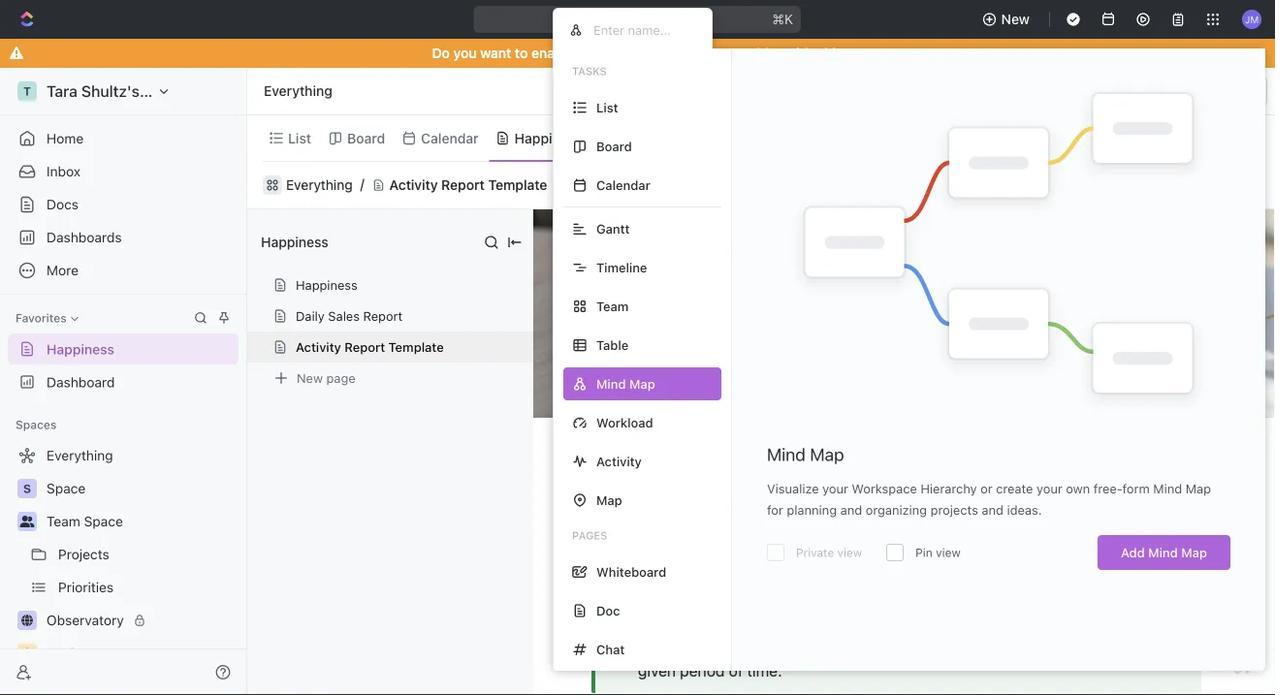 Task type: describe. For each thing, give the bounding box(es) containing it.
enable
[[733, 45, 777, 61]]

mind inside visualize your workspace hierarchy or create your own free-form mind map for planning and organizing projects and ideas.
[[1153, 482, 1182, 496]]

view for pin view
[[936, 546, 961, 560]]

at
[[793, 559, 806, 575]]

you
[[454, 45, 477, 61]]

want
[[480, 45, 511, 61]]

view
[[632, 130, 663, 146]]

dashboards
[[47, 229, 122, 245]]

search...
[[622, 11, 677, 27]]

new page
[[297, 371, 356, 386]]

private view
[[796, 546, 862, 560]]

dashboard
[[47, 374, 115, 390]]

activity down workload
[[596, 454, 642, 469]]

new button
[[974, 4, 1042, 35]]

inbox
[[47, 163, 81, 179]]

0 horizontal spatial happiness link
[[8, 334, 239, 365]]

1 vertical spatial everything
[[286, 177, 353, 193]]

person
[[1059, 615, 1108, 634]]

template inside an activity report template is a document that is used by a person or a company to list the outcomes of their projects, and other activities over a given period of time.
[[769, 615, 833, 634]]

and inside an activity report template is a document that is used by a person or a company to list the outcomes of their projects, and other activities over a given period of time.
[[969, 639, 995, 657]]

2 vertical spatial activity report template
[[592, 490, 1033, 536]]

view button
[[607, 125, 670, 152]]

board link
[[343, 125, 385, 152]]

hide
[[786, 45, 816, 61]]

spaces
[[16, 418, 57, 432]]

and down workspace
[[841, 503, 862, 518]]

dashboard link
[[8, 367, 239, 398]]

activity up new page
[[296, 340, 341, 354]]

home
[[47, 130, 84, 146]]

that
[[940, 615, 968, 634]]

docs link
[[8, 189, 239, 220]]

list
[[725, 639, 745, 657]]

their
[[868, 639, 900, 657]]

board inside board link
[[347, 130, 385, 146]]

hierarchy
[[921, 482, 977, 496]]

sidebar navigation
[[0, 68, 247, 695]]

or inside visualize your workspace hierarchy or create your own free-form mind map for planning and organizing projects and ideas.
[[981, 482, 993, 496]]

private
[[796, 546, 834, 560]]

1 vertical spatial everything link
[[286, 177, 353, 193]]

pin view
[[916, 546, 961, 560]]

happiness inside sidebar navigation
[[47, 341, 114, 357]]

today
[[751, 559, 790, 575]]

calendar link
[[417, 125, 479, 152]]

dashboards link
[[8, 222, 239, 253]]

do you want to enable browser notifications? enable hide this
[[432, 45, 843, 61]]

last updated: today at 9:44
[[658, 559, 840, 575]]

gantt
[[596, 222, 630, 236]]

enable
[[531, 45, 574, 61]]

for
[[767, 503, 783, 518]]

1 vertical spatial of
[[729, 662, 743, 680]]

time.
[[747, 662, 782, 680]]

page
[[326, 371, 356, 386]]

a right by
[[1047, 615, 1055, 634]]

0 vertical spatial everything
[[264, 83, 332, 99]]

organizing
[[866, 503, 927, 518]]

tasks
[[572, 65, 607, 78]]

activities
[[1041, 639, 1103, 657]]

this
[[820, 45, 843, 61]]

9:44
[[809, 559, 840, 575]]

docs
[[47, 196, 79, 212]]

visualize your workspace hierarchy or create your own free-form mind map for planning and organizing projects and ideas.
[[767, 482, 1211, 518]]

space
[[84, 514, 123, 530]]

2 your from the left
[[1037, 482, 1063, 496]]

0 vertical spatial happiness link
[[511, 125, 582, 152]]

add mind map
[[1121, 546, 1207, 560]]

0 vertical spatial list
[[596, 100, 618, 115]]

report down 'calendar' link
[[441, 177, 485, 193]]

pages
[[572, 530, 607, 542]]

create
[[996, 482, 1033, 496]]

daily
[[296, 309, 325, 323]]

customize button
[[1029, 125, 1128, 152]]

activity down the 'add comment'
[[592, 490, 729, 536]]

add task
[[1148, 131, 1200, 145]]

report up private
[[737, 490, 860, 536]]

activity down 'calendar' link
[[390, 177, 438, 193]]

1 vertical spatial list
[[288, 130, 311, 146]]

add for add task
[[1148, 131, 1171, 145]]

mind map
[[767, 444, 844, 465]]

0 vertical spatial to
[[515, 45, 528, 61]]

own
[[1066, 482, 1090, 496]]

favorites
[[16, 311, 67, 325]]

sales
[[328, 309, 360, 323]]

and down create at the right bottom of page
[[982, 503, 1004, 518]]

whiteboard
[[596, 565, 667, 579]]

0 horizontal spatial calendar
[[421, 130, 479, 146]]



Task type: locate. For each thing, give the bounding box(es) containing it.
your
[[823, 482, 849, 496], [1037, 482, 1063, 496]]

0 horizontal spatial your
[[823, 482, 849, 496]]

a up over at right bottom
[[1131, 615, 1139, 634]]

list left board link
[[288, 130, 311, 146]]

report up "list"
[[717, 615, 765, 634]]

board
[[347, 130, 385, 146], [596, 139, 632, 154]]

report right sales
[[363, 309, 403, 323]]

0 horizontal spatial view
[[838, 546, 862, 560]]

used
[[988, 615, 1022, 634]]

1 your from the left
[[823, 482, 849, 496]]

pin
[[916, 546, 933, 560]]

planning
[[787, 503, 837, 518]]

mind right form
[[1153, 482, 1182, 496]]

home link
[[8, 123, 239, 154]]

a right over at right bottom
[[1142, 639, 1150, 657]]

user group image
[[20, 516, 34, 528]]

1 horizontal spatial team
[[596, 299, 629, 314]]

an activity report template is a document that is used by a person or a company to list the outcomes of their projects, and other activities over a given period of time.
[[638, 615, 1154, 680]]

1 horizontal spatial list
[[596, 100, 618, 115]]

happiness
[[515, 130, 582, 146], [261, 234, 329, 250], [296, 278, 358, 292], [47, 341, 114, 357]]

list link
[[284, 125, 311, 152]]

Enter name... field
[[592, 22, 696, 38]]

of down "list"
[[729, 662, 743, 680]]

customize
[[1054, 130, 1122, 146]]

add for add comment
[[613, 466, 638, 482]]

over
[[1107, 639, 1138, 657]]

board right the 'list' link
[[347, 130, 385, 146]]

inbox link
[[8, 156, 239, 187]]

0 horizontal spatial to
[[515, 45, 528, 61]]

activity up company
[[661, 615, 713, 634]]

visualize
[[767, 482, 819, 496]]

daily sales report
[[296, 309, 403, 323]]

1 vertical spatial new
[[297, 371, 323, 386]]

2 is from the left
[[972, 615, 983, 634]]

period
[[680, 662, 725, 680]]

list
[[596, 100, 618, 115], [288, 130, 311, 146]]

of left their
[[850, 639, 864, 657]]

1 horizontal spatial of
[[850, 639, 864, 657]]

0 vertical spatial activity report template
[[390, 177, 547, 193]]

is up outcomes at bottom right
[[837, 615, 849, 634]]

1 horizontal spatial happiness link
[[511, 125, 582, 152]]

1 horizontal spatial or
[[1112, 615, 1127, 634]]

add left task
[[1148, 131, 1171, 145]]

everything down the 'list' link
[[286, 177, 353, 193]]

happiness link up dashboard link on the left of the page
[[8, 334, 239, 365]]

add left comment
[[613, 466, 638, 482]]

2 horizontal spatial add
[[1148, 131, 1171, 145]]

team right user group icon
[[47, 514, 80, 530]]

outcomes
[[776, 639, 846, 657]]

comment
[[642, 466, 700, 482]]

add task button
[[1141, 127, 1207, 150]]

new for new
[[1001, 11, 1030, 27]]

0 vertical spatial or
[[981, 482, 993, 496]]

0 vertical spatial everything link
[[259, 80, 337, 103]]

happiness link
[[511, 125, 582, 152], [8, 334, 239, 365]]

free-
[[1094, 482, 1123, 496]]

2 vertical spatial add
[[1121, 546, 1145, 560]]

0 vertical spatial team
[[596, 299, 629, 314]]

0 vertical spatial calendar
[[421, 130, 479, 146]]

mind down form
[[1149, 546, 1178, 560]]

2 view from the left
[[936, 546, 961, 560]]

1 vertical spatial to
[[707, 639, 721, 657]]

mind
[[767, 444, 806, 465], [1153, 482, 1182, 496], [1149, 546, 1178, 560]]

view button
[[607, 115, 670, 161]]

activity report template up private
[[592, 490, 1033, 536]]

1 vertical spatial mind
[[1153, 482, 1182, 496]]

1 horizontal spatial your
[[1037, 482, 1063, 496]]

list down tasks
[[596, 100, 618, 115]]

given
[[638, 662, 676, 680]]

report
[[441, 177, 485, 193], [363, 309, 403, 323], [345, 340, 385, 354], [737, 490, 860, 536], [717, 615, 765, 634]]

a
[[853, 615, 861, 634], [1047, 615, 1055, 634], [1131, 615, 1139, 634], [1142, 639, 1150, 657]]

add inside button
[[1148, 131, 1171, 145]]

and
[[841, 503, 862, 518], [982, 503, 1004, 518], [969, 639, 995, 657]]

favorites button
[[8, 306, 86, 330]]

other
[[999, 639, 1037, 657]]

1 horizontal spatial board
[[596, 139, 632, 154]]

company
[[638, 639, 703, 657]]

team for team
[[596, 299, 629, 314]]

to left "list"
[[707, 639, 721, 657]]

1 horizontal spatial new
[[1001, 11, 1030, 27]]

board down tasks
[[596, 139, 632, 154]]

form
[[1123, 482, 1150, 496]]

team up table
[[596, 299, 629, 314]]

1 vertical spatial team
[[47, 514, 80, 530]]

0 horizontal spatial or
[[981, 482, 993, 496]]

0 vertical spatial of
[[850, 639, 864, 657]]

timeline
[[596, 260, 647, 275]]

0 horizontal spatial list
[[288, 130, 311, 146]]

team space
[[47, 514, 123, 530]]

everything link up the 'list' link
[[259, 80, 337, 103]]

or
[[981, 482, 993, 496], [1112, 615, 1127, 634]]

your up planning
[[823, 482, 849, 496]]

or up over at right bottom
[[1112, 615, 1127, 634]]

view right private
[[838, 546, 862, 560]]

happiness link down tasks
[[511, 125, 582, 152]]

map inside visualize your workspace hierarchy or create your own free-form mind map for planning and organizing projects and ideas.
[[1186, 482, 1211, 496]]

everything link down the 'list' link
[[286, 177, 353, 193]]

a left document
[[853, 615, 861, 634]]

calendar down do
[[421, 130, 479, 146]]

the
[[749, 639, 772, 657]]

notifications?
[[633, 45, 720, 61]]

or left create at the right bottom of page
[[981, 482, 993, 496]]

team inside 'link'
[[47, 514, 80, 530]]

activity report template
[[390, 177, 547, 193], [296, 340, 444, 354], [592, 490, 1033, 536]]

doc
[[596, 604, 620, 618]]

and down used
[[969, 639, 995, 657]]

1 horizontal spatial view
[[936, 546, 961, 560]]

last
[[658, 559, 685, 575]]

updated:
[[688, 559, 746, 575]]

2 vertical spatial mind
[[1149, 546, 1178, 560]]

view right pin
[[936, 546, 961, 560]]

your left own
[[1037, 482, 1063, 496]]

1 vertical spatial calendar
[[596, 178, 651, 193]]

to right "want"
[[515, 45, 528, 61]]

an
[[638, 615, 657, 634]]

or inside an activity report template is a document that is used by a person or a company to list the outcomes of their projects, and other activities over a given period of time.
[[1112, 615, 1127, 634]]

add comment
[[613, 466, 700, 482]]

projects,
[[904, 639, 965, 657]]

view for private view
[[838, 546, 862, 560]]

0 vertical spatial add
[[1148, 131, 1171, 145]]

by
[[1026, 615, 1043, 634]]

add
[[1148, 131, 1171, 145], [613, 466, 638, 482], [1121, 546, 1145, 560]]

is
[[837, 615, 849, 634], [972, 615, 983, 634]]

team space link
[[47, 506, 235, 537]]

0 horizontal spatial of
[[729, 662, 743, 680]]

⌘k
[[773, 11, 794, 27]]

0 horizontal spatial is
[[837, 615, 849, 634]]

calendar
[[421, 130, 479, 146], [596, 178, 651, 193]]

chat
[[596, 643, 625, 657]]

0 horizontal spatial board
[[347, 130, 385, 146]]

workspace
[[852, 482, 917, 496]]

1 horizontal spatial to
[[707, 639, 721, 657]]

1 vertical spatial or
[[1112, 615, 1127, 634]]

workload
[[596, 416, 653, 430]]

0 vertical spatial mind
[[767, 444, 806, 465]]

everything
[[264, 83, 332, 99], [286, 177, 353, 193]]

table
[[596, 338, 629, 353]]

1 horizontal spatial add
[[1121, 546, 1145, 560]]

1 horizontal spatial is
[[972, 615, 983, 634]]

report down "daily sales report"
[[345, 340, 385, 354]]

new inside button
[[1001, 11, 1030, 27]]

0 horizontal spatial team
[[47, 514, 80, 530]]

1 vertical spatial activity report template
[[296, 340, 444, 354]]

📌
[[609, 614, 627, 635]]

new for new page
[[297, 371, 323, 386]]

do
[[432, 45, 450, 61]]

ideas.
[[1007, 503, 1042, 518]]

report inside an activity report template is a document that is used by a person or a company to list the outcomes of their projects, and other activities over a given period of time.
[[717, 615, 765, 634]]

0 vertical spatial new
[[1001, 11, 1030, 27]]

activity
[[390, 177, 438, 193], [296, 340, 341, 354], [596, 454, 642, 469], [592, 490, 729, 536], [661, 615, 713, 634]]

1 vertical spatial happiness link
[[8, 334, 239, 365]]

to inside an activity report template is a document that is used by a person or a company to list the outcomes of their projects, and other activities over a given period of time.
[[707, 639, 721, 657]]

everything up the 'list' link
[[264, 83, 332, 99]]

mind up visualize at the bottom of page
[[767, 444, 806, 465]]

1 view from the left
[[838, 546, 862, 560]]

0 horizontal spatial add
[[613, 466, 638, 482]]

team for team space
[[47, 514, 80, 530]]

share
[[1063, 177, 1101, 193]]

projects
[[931, 503, 978, 518]]

is right that
[[972, 615, 983, 634]]

calendar up gantt
[[596, 178, 651, 193]]

activity report template down 'calendar' link
[[390, 177, 547, 193]]

1 vertical spatial add
[[613, 466, 638, 482]]

1 horizontal spatial calendar
[[596, 178, 651, 193]]

activity report template down "daily sales report"
[[296, 340, 444, 354]]

document
[[865, 615, 936, 634]]

template
[[488, 177, 547, 193], [389, 340, 444, 354], [868, 490, 1033, 536], [769, 615, 833, 634]]

activity inside an activity report template is a document that is used by a person or a company to list the outcomes of their projects, and other activities over a given period of time.
[[661, 615, 713, 634]]

1 is from the left
[[837, 615, 849, 634]]

task
[[1174, 131, 1200, 145]]

add down form
[[1121, 546, 1145, 560]]

0 horizontal spatial new
[[297, 371, 323, 386]]

browser
[[578, 45, 630, 61]]



Task type: vqa. For each thing, say whether or not it's contained in the screenshot.
first row from the top of the page
no



